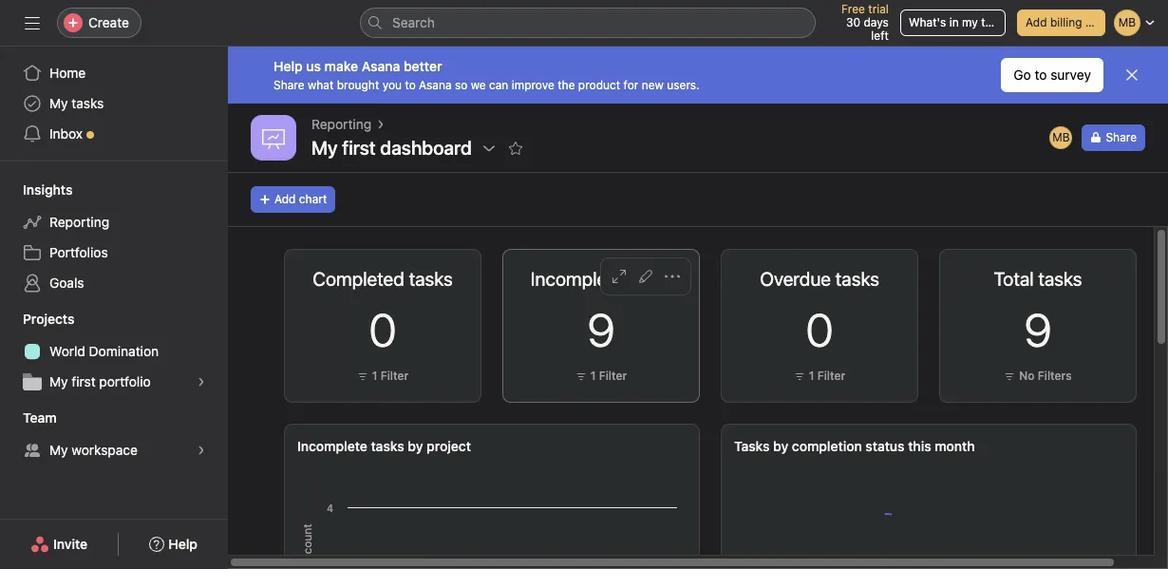 Task type: describe. For each thing, give the bounding box(es) containing it.
go to survey
[[1014, 67, 1092, 83]]

left
[[872, 29, 889, 43]]

you
[[383, 77, 402, 92]]

my
[[963, 15, 978, 29]]

go
[[1014, 67, 1032, 83]]

go to survey button
[[1002, 58, 1104, 92]]

add for add chart
[[275, 192, 296, 206]]

world
[[49, 343, 85, 359]]

first dashboard
[[342, 137, 472, 159]]

add to starred image
[[508, 141, 523, 156]]

teams element
[[0, 401, 228, 469]]

portfolios link
[[11, 238, 217, 268]]

0 button for overdue tasks
[[806, 303, 834, 356]]

free trial 30 days left
[[842, 2, 889, 43]]

create
[[88, 14, 129, 30]]

0 for completed tasks
[[369, 303, 397, 356]]

dismiss image
[[1125, 67, 1140, 83]]

1 for completed tasks
[[372, 369, 378, 383]]

billing
[[1051, 15, 1083, 29]]

edit chart image for total tasks
[[1076, 269, 1091, 284]]

9 for incomplete tasks
[[588, 303, 615, 356]]

my first portfolio link
[[11, 367, 217, 397]]

asana better
[[362, 57, 442, 74]]

info
[[1086, 15, 1106, 29]]

help for help us make asana better share what brought you to asana so we can improve the product for new users.
[[274, 57, 303, 74]]

improve
[[512, 77, 555, 92]]

1 filter for incomplete tasks
[[591, 369, 627, 383]]

completion
[[792, 438, 863, 454]]

see details, my workspace image
[[196, 445, 207, 456]]

0 for overdue tasks
[[806, 303, 834, 356]]

asana
[[419, 77, 452, 92]]

add billing info
[[1026, 15, 1106, 29]]

my for my workspace
[[49, 442, 68, 458]]

view chart image for overdue tasks
[[830, 269, 846, 284]]

no filters button
[[1000, 367, 1077, 386]]

home link
[[11, 58, 217, 88]]

1 filter button for completed tasks
[[352, 367, 414, 386]]

see details, my first portfolio image
[[196, 376, 207, 388]]

portfolio
[[99, 373, 151, 390]]

completed tasks
[[313, 268, 453, 290]]

no filters
[[1020, 369, 1072, 383]]

free
[[842, 2, 866, 16]]

trial?
[[982, 15, 1008, 29]]

my first dashboard
[[312, 137, 472, 159]]

9 for total tasks
[[1025, 303, 1052, 356]]

for
[[624, 77, 639, 92]]

share inside the "help us make asana better share what brought you to asana so we can improve the product for new users."
[[274, 77, 305, 92]]

banner containing help us make asana better
[[228, 47, 1169, 104]]

0 vertical spatial reporting
[[312, 116, 372, 132]]

can
[[489, 77, 509, 92]]

mb
[[1053, 130, 1070, 144]]

share inside 'button'
[[1106, 130, 1137, 144]]

goals
[[49, 275, 84, 291]]

goals link
[[11, 268, 217, 298]]

in
[[950, 15, 959, 29]]

filter for completed tasks
[[381, 369, 409, 383]]

9 button for incomplete tasks
[[588, 303, 615, 356]]

1 filter for completed tasks
[[372, 369, 409, 383]]

add for add billing info
[[1026, 15, 1048, 29]]

tasks for my
[[72, 95, 104, 111]]

help for help
[[168, 536, 198, 552]]

no
[[1020, 369, 1035, 383]]

view chart image for completed tasks
[[393, 269, 409, 284]]

so
[[455, 77, 468, 92]]

product
[[579, 77, 621, 92]]

1 filter button for incomplete tasks
[[571, 367, 632, 386]]

filters
[[1038, 369, 1072, 383]]

tasks for incomplete
[[371, 438, 405, 454]]

by
[[774, 438, 789, 454]]

filter for overdue tasks
[[818, 369, 846, 383]]

9 button for total tasks
[[1025, 303, 1052, 356]]

more actions image
[[665, 269, 680, 284]]

the
[[558, 77, 575, 92]]

world domination link
[[11, 336, 217, 367]]

invite
[[53, 536, 88, 552]]

survey
[[1051, 67, 1092, 83]]

search button
[[360, 8, 816, 38]]

reporting link inside insights element
[[11, 207, 217, 238]]

incomplete tasks by project
[[297, 438, 471, 454]]

days
[[864, 15, 889, 29]]

chart
[[299, 192, 327, 206]]

tasks
[[734, 438, 770, 454]]

incomplete
[[297, 438, 368, 454]]

workspace
[[72, 442, 138, 458]]

search list box
[[360, 8, 816, 38]]

total tasks
[[994, 268, 1083, 290]]

first
[[72, 373, 96, 390]]

view chart image for total tasks
[[1049, 269, 1064, 284]]

hide sidebar image
[[25, 15, 40, 30]]

help us make asana better share what brought you to asana so we can improve the product for new users.
[[274, 57, 700, 92]]

overdue tasks
[[760, 268, 880, 290]]

incomplete tasks
[[531, 268, 672, 290]]

team button
[[0, 409, 57, 428]]

mb button
[[1048, 124, 1075, 151]]

my tasks link
[[11, 88, 217, 119]]



Task type: locate. For each thing, give the bounding box(es) containing it.
insights
[[23, 181, 73, 198]]

my for my tasks
[[49, 95, 68, 111]]

add chart button
[[251, 186, 336, 213]]

3 1 filter from the left
[[809, 369, 846, 383]]

make
[[325, 57, 358, 74]]

more actions image
[[447, 269, 462, 284], [1102, 269, 1117, 284]]

1 vertical spatial share
[[1106, 130, 1137, 144]]

1 horizontal spatial add
[[1026, 15, 1048, 29]]

filter
[[381, 369, 409, 383], [599, 369, 627, 383], [818, 369, 846, 383]]

1 filter button
[[352, 367, 414, 386], [571, 367, 632, 386], [789, 367, 851, 386]]

reporting inside 'link'
[[49, 214, 109, 230]]

my for my first portfolio
[[49, 373, 68, 390]]

my inside teams element
[[49, 442, 68, 458]]

3 edit chart image from the left
[[1076, 269, 1091, 284]]

2 0 from the left
[[806, 303, 834, 356]]

0 horizontal spatial 9 button
[[588, 303, 615, 356]]

more actions image for 0
[[447, 269, 462, 284]]

3 filter from the left
[[818, 369, 846, 383]]

edit chart image for completed tasks
[[420, 269, 435, 284]]

my inside the global element
[[49, 95, 68, 111]]

create button
[[57, 8, 142, 38]]

tasks left by project
[[371, 438, 405, 454]]

1 vertical spatial add
[[275, 192, 296, 206]]

1 horizontal spatial 1
[[591, 369, 596, 383]]

0 horizontal spatial reporting link
[[11, 207, 217, 238]]

to inside button
[[1035, 67, 1047, 83]]

reporting
[[312, 116, 372, 132], [49, 214, 109, 230]]

0 horizontal spatial help
[[168, 536, 198, 552]]

edit chart image
[[857, 269, 872, 284]]

1 edit chart image from the left
[[420, 269, 435, 284]]

1 horizontal spatial 9
[[1025, 303, 1052, 356]]

1 1 from the left
[[372, 369, 378, 383]]

1 horizontal spatial 1 filter
[[591, 369, 627, 383]]

tasks inside the global element
[[72, 95, 104, 111]]

0 vertical spatial help
[[274, 57, 303, 74]]

0 horizontal spatial reporting
[[49, 214, 109, 230]]

help
[[274, 57, 303, 74], [168, 536, 198, 552]]

1 filter from the left
[[381, 369, 409, 383]]

my tasks
[[49, 95, 104, 111]]

1 horizontal spatial filter
[[599, 369, 627, 383]]

help inside help dropdown button
[[168, 536, 198, 552]]

my workspace link
[[11, 435, 217, 466]]

world domination
[[49, 343, 159, 359]]

we
[[471, 77, 486, 92]]

1 filter button for overdue tasks
[[789, 367, 851, 386]]

2 9 from the left
[[1025, 303, 1052, 356]]

2 horizontal spatial 1
[[809, 369, 815, 383]]

3 1 filter button from the left
[[789, 367, 851, 386]]

0 horizontal spatial more actions image
[[447, 269, 462, 284]]

more actions image for 9
[[1102, 269, 1117, 284]]

to inside the "help us make asana better share what brought you to asana so we can improve the product for new users."
[[405, 77, 416, 92]]

my for my first dashboard
[[312, 137, 338, 159]]

1 9 button from the left
[[588, 303, 615, 356]]

edit chart image for incomplete tasks
[[639, 269, 654, 284]]

0 horizontal spatial filter
[[381, 369, 409, 383]]

inbox link
[[11, 119, 217, 149]]

0 horizontal spatial 0
[[369, 303, 397, 356]]

2 1 filter from the left
[[591, 369, 627, 383]]

0 horizontal spatial 0 button
[[369, 303, 397, 356]]

1 horizontal spatial reporting
[[312, 116, 372, 132]]

0 vertical spatial tasks
[[72, 95, 104, 111]]

new
[[642, 77, 664, 92]]

help button
[[137, 527, 210, 562]]

2 view chart image from the left
[[830, 269, 846, 284]]

2 1 from the left
[[591, 369, 596, 383]]

view chart image
[[393, 269, 409, 284], [830, 269, 846, 284], [1049, 269, 1064, 284]]

my
[[49, 95, 68, 111], [312, 137, 338, 159], [49, 373, 68, 390], [49, 442, 68, 458]]

tasks
[[72, 95, 104, 111], [371, 438, 405, 454]]

show options image
[[482, 141, 497, 156]]

0 horizontal spatial 1
[[372, 369, 378, 383]]

1 horizontal spatial to
[[1035, 67, 1047, 83]]

report image
[[262, 126, 285, 149]]

0 horizontal spatial 1 filter button
[[352, 367, 414, 386]]

1 horizontal spatial more actions image
[[1102, 269, 1117, 284]]

my left first
[[49, 373, 68, 390]]

add
[[1026, 15, 1048, 29], [275, 192, 296, 206]]

add left the chart
[[275, 192, 296, 206]]

trial
[[869, 2, 889, 16]]

insights element
[[0, 173, 228, 302]]

2 filter from the left
[[599, 369, 627, 383]]

domination
[[89, 343, 159, 359]]

reporting link
[[312, 114, 372, 135], [11, 207, 217, 238]]

tasks by completion status this month
[[734, 438, 975, 454]]

0
[[369, 303, 397, 356], [806, 303, 834, 356]]

share
[[274, 77, 305, 92], [1106, 130, 1137, 144]]

0 horizontal spatial edit chart image
[[420, 269, 435, 284]]

9 down incomplete tasks
[[588, 303, 615, 356]]

0 horizontal spatial share
[[274, 77, 305, 92]]

2 horizontal spatial edit chart image
[[1076, 269, 1091, 284]]

3 view chart image from the left
[[1049, 269, 1064, 284]]

this month
[[909, 438, 975, 454]]

2 1 filter button from the left
[[571, 367, 632, 386]]

global element
[[0, 47, 228, 161]]

0 down overdue tasks
[[806, 303, 834, 356]]

add left billing
[[1026, 15, 1048, 29]]

tasks down home
[[72, 95, 104, 111]]

3 1 from the left
[[809, 369, 815, 383]]

1 horizontal spatial 9 button
[[1025, 303, 1052, 356]]

reporting up portfolios
[[49, 214, 109, 230]]

1 0 from the left
[[369, 303, 397, 356]]

1 horizontal spatial reporting link
[[312, 114, 372, 135]]

1 vertical spatial tasks
[[371, 438, 405, 454]]

inbox
[[49, 125, 83, 142]]

what's in my trial? button
[[901, 10, 1008, 36]]

2 horizontal spatial filter
[[818, 369, 846, 383]]

9 button up the no filters button
[[1025, 303, 1052, 356]]

1 horizontal spatial edit chart image
[[639, 269, 654, 284]]

1 vertical spatial reporting link
[[11, 207, 217, 238]]

0 button down overdue tasks
[[806, 303, 834, 356]]

0 horizontal spatial add
[[275, 192, 296, 206]]

projects button
[[0, 310, 74, 329]]

by project
[[408, 438, 471, 454]]

2 0 button from the left
[[806, 303, 834, 356]]

0 horizontal spatial 1 filter
[[372, 369, 409, 383]]

brought
[[337, 77, 379, 92]]

0 vertical spatial reporting link
[[312, 114, 372, 135]]

2 edit chart image from the left
[[639, 269, 654, 284]]

1
[[372, 369, 378, 383], [591, 369, 596, 383], [809, 369, 815, 383]]

30
[[847, 15, 861, 29]]

my inside projects element
[[49, 373, 68, 390]]

my right report icon
[[312, 137, 338, 159]]

1 view chart image from the left
[[393, 269, 409, 284]]

help inside the "help us make asana better share what brought you to asana so we can improve the product for new users."
[[274, 57, 303, 74]]

edit chart image
[[420, 269, 435, 284], [639, 269, 654, 284], [1076, 269, 1091, 284]]

0 vertical spatial add
[[1026, 15, 1048, 29]]

projects element
[[0, 302, 228, 401]]

my workspace
[[49, 442, 138, 458]]

0 button down completed tasks
[[369, 303, 397, 356]]

my first portfolio
[[49, 373, 151, 390]]

search
[[392, 14, 435, 30]]

1 for incomplete tasks
[[591, 369, 596, 383]]

home
[[49, 65, 86, 81]]

my up inbox
[[49, 95, 68, 111]]

1 1 filter from the left
[[372, 369, 409, 383]]

1 horizontal spatial share
[[1106, 130, 1137, 144]]

add billing info button
[[1018, 10, 1106, 36]]

0 horizontal spatial tasks
[[72, 95, 104, 111]]

share right mb
[[1106, 130, 1137, 144]]

share button
[[1083, 124, 1146, 151]]

0 down completed tasks
[[369, 303, 397, 356]]

share left what
[[274, 77, 305, 92]]

projects
[[23, 311, 74, 327]]

add inside 'add billing info' button
[[1026, 15, 1048, 29]]

1 0 button from the left
[[369, 303, 397, 356]]

users.
[[667, 77, 700, 92]]

2 horizontal spatial 1 filter button
[[789, 367, 851, 386]]

1 horizontal spatial 0
[[806, 303, 834, 356]]

0 horizontal spatial view chart image
[[393, 269, 409, 284]]

status
[[866, 438, 905, 454]]

9 up the no filters button
[[1025, 303, 1052, 356]]

1 9 from the left
[[588, 303, 615, 356]]

9
[[588, 303, 615, 356], [1025, 303, 1052, 356]]

9 button
[[588, 303, 615, 356], [1025, 303, 1052, 356]]

team
[[23, 410, 57, 426]]

1 horizontal spatial tasks
[[371, 438, 405, 454]]

2 horizontal spatial view chart image
[[1049, 269, 1064, 284]]

my down team
[[49, 442, 68, 458]]

2 horizontal spatial 1 filter
[[809, 369, 846, 383]]

reporting link up portfolios
[[11, 207, 217, 238]]

1 1 filter button from the left
[[352, 367, 414, 386]]

add chart
[[275, 192, 327, 206]]

1 horizontal spatial view chart image
[[830, 269, 846, 284]]

reporting link down brought
[[312, 114, 372, 135]]

1 horizontal spatial 1 filter button
[[571, 367, 632, 386]]

1 vertical spatial reporting
[[49, 214, 109, 230]]

view chart image
[[612, 269, 627, 284]]

0 horizontal spatial to
[[405, 77, 416, 92]]

to right the you
[[405, 77, 416, 92]]

1 horizontal spatial 0 button
[[806, 303, 834, 356]]

1 filter for overdue tasks
[[809, 369, 846, 383]]

what
[[308, 77, 334, 92]]

0 vertical spatial share
[[274, 77, 305, 92]]

1 vertical spatial help
[[168, 536, 198, 552]]

to right the go
[[1035, 67, 1047, 83]]

0 button for completed tasks
[[369, 303, 397, 356]]

us
[[306, 57, 321, 74]]

1 horizontal spatial help
[[274, 57, 303, 74]]

add inside "add chart" 'button'
[[275, 192, 296, 206]]

insights button
[[0, 181, 73, 200]]

2 more actions image from the left
[[1102, 269, 1117, 284]]

9 button down incomplete tasks
[[588, 303, 615, 356]]

0 horizontal spatial 9
[[588, 303, 615, 356]]

portfolios
[[49, 244, 108, 260]]

what's in my trial?
[[909, 15, 1008, 29]]

to
[[1035, 67, 1047, 83], [405, 77, 416, 92]]

1 more actions image from the left
[[447, 269, 462, 284]]

1 filter
[[372, 369, 409, 383], [591, 369, 627, 383], [809, 369, 846, 383]]

banner
[[228, 47, 1169, 104]]

0 button
[[369, 303, 397, 356], [806, 303, 834, 356]]

invite button
[[18, 527, 100, 562]]

2 9 button from the left
[[1025, 303, 1052, 356]]

1 for overdue tasks
[[809, 369, 815, 383]]

reporting down brought
[[312, 116, 372, 132]]

filter for incomplete tasks
[[599, 369, 627, 383]]

what's
[[909, 15, 947, 29]]



Task type: vqa. For each thing, say whether or not it's contained in the screenshot.
the bottom Add
yes



